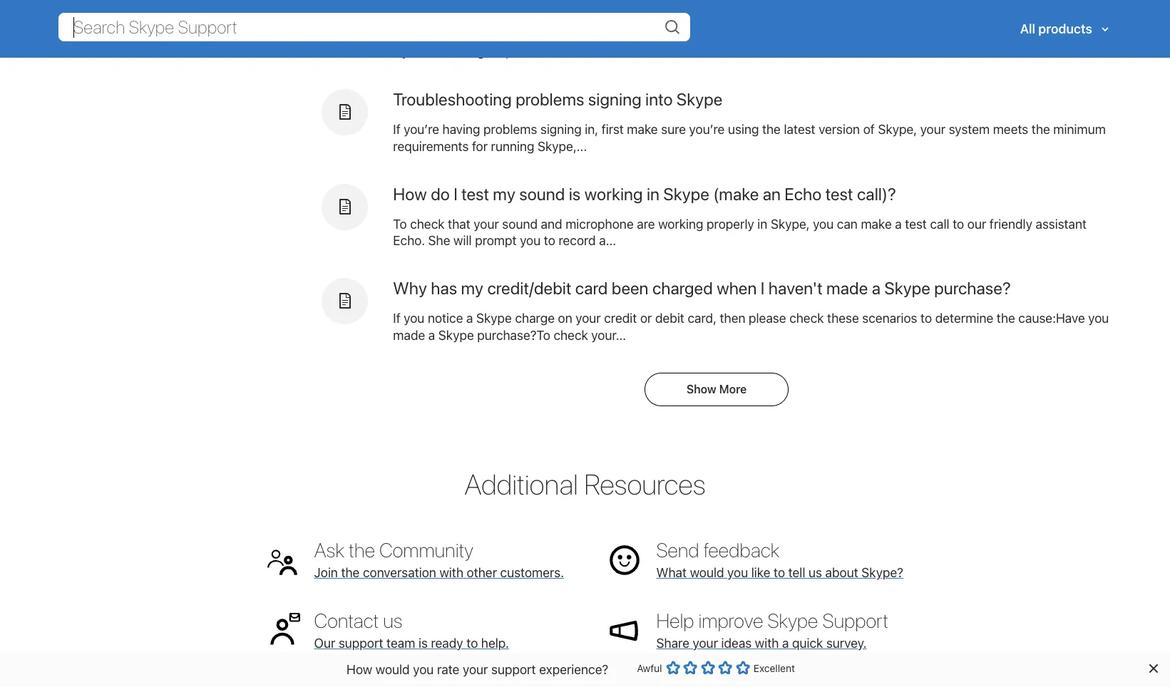 Task type: describe. For each thing, give the bounding box(es) containing it.
microphone
[[566, 216, 634, 231]]

skype,...
[[538, 139, 587, 154]]

us inside send feedback what would you like to tell us about skype?
[[809, 565, 822, 580]]

skype?
[[862, 565, 904, 580]]

to down and
[[544, 234, 556, 249]]

show
[[687, 383, 717, 396]]

your right rate
[[463, 662, 488, 677]]

0 vertical spatial problems
[[516, 89, 585, 109]]

then
[[720, 311, 746, 326]]

1 horizontal spatial made
[[827, 278, 868, 298]]

following
[[434, 44, 485, 59]]

share
[[657, 636, 690, 651]]

credit/debit
[[487, 278, 572, 298]]

do
[[431, 184, 450, 204]]

5 option from the left
[[736, 661, 750, 675]]

and
[[541, 216, 562, 231]]

the inside if you notice a skype charge on your credit or debit card, then please check these scenarios to determine the cause:have you made a skype purchase?to check your...
[[997, 311, 1016, 326]]

page
[[823, 27, 851, 42]]

ready
[[431, 636, 463, 651]]

for...
[[523, 44, 548, 59]]

community
[[379, 538, 473, 562]]

sure
[[661, 122, 686, 137]]

to check that your sound and microphone are working properly in skype, you can make a test call to our friendly assistant echo. she will prompt you to record a...
[[393, 216, 1087, 249]]

additional resources
[[465, 467, 706, 501]]

skype inside help improve skype support share your ideas with a quick survey.
[[768, 609, 818, 632]]

skype up purchase?to
[[476, 311, 512, 326]]

why has my credit/debit card been charged when i haven't made a skype purchase? link
[[393, 278, 1011, 298]]

quick
[[792, 636, 823, 651]]

contact us our support team is ready to help.
[[314, 609, 509, 651]]

skype, inside if you're having problems signing in, first make sure you're using the latest version of skype, your system meets the minimum requirements for running skype,...
[[878, 122, 917, 137]]

is inside contact us our support team is ready to help.
[[419, 636, 428, 651]]

credit
[[604, 311, 637, 326]]

purchase?
[[934, 278, 1011, 298]]

help improve skype support share your ideas with a quick survey.
[[657, 609, 889, 651]]

been
[[612, 278, 649, 298]]

in inside the to check that your sound and microphone are working properly in skype, you can make a test call to our friendly assistant echo. she will prompt you to record a...
[[758, 216, 768, 231]]

go
[[689, 27, 704, 42]]

1 vertical spatial support
[[491, 662, 536, 677]]

show more
[[687, 383, 747, 396]]

team
[[387, 636, 415, 651]]

connecting
[[565, 27, 629, 42]]

with inside help improve skype support share your ideas with a quick survey.
[[755, 636, 779, 651]]

a up scenarios
[[872, 278, 881, 298]]

2 you're from the left
[[689, 122, 725, 137]]

1 you're from the left
[[404, 122, 439, 137]]

requirements
[[393, 139, 469, 154]]

when
[[717, 278, 757, 298]]

skype up the sure
[[677, 89, 723, 109]]

to inside send feedback what would you like to tell us about skype?
[[774, 565, 785, 580]]

how for how do i test my sound is working in skype (make an echo test call)?
[[393, 184, 427, 204]]

the right join
[[341, 565, 360, 580]]

has
[[431, 278, 457, 298]]

like
[[752, 565, 771, 580]]

0 vertical spatial signing
[[588, 89, 642, 109]]

1 option from the left
[[666, 661, 680, 675]]

assistant
[[1036, 216, 1087, 231]]

your inside the to check that your sound and microphone are working properly in skype, you can make a test call to our friendly assistant echo. she will prompt you to record a...
[[474, 216, 499, 231]]

a down notice
[[429, 328, 435, 343]]

more
[[719, 383, 747, 396]]

purchase?to
[[477, 328, 551, 343]]

us inside contact us our support team is ready to help.
[[383, 609, 403, 632]]

charged
[[653, 278, 713, 298]]

current
[[950, 27, 991, 42]]

other
[[467, 565, 497, 580]]

contact
[[314, 609, 379, 632]]

Search Skype Support text field
[[59, 13, 691, 41]]

experience?
[[539, 662, 609, 677]]

the right ask
[[349, 538, 375, 562]]

to right connecting
[[632, 27, 644, 42]]

1 vertical spatial would
[[376, 662, 410, 677]]

feedback
[[704, 538, 780, 562]]

skype inside if you are experiencing issues connecting to skype, go to the skype status page to check for any current issues. you can also try the following steps for...
[[744, 27, 779, 42]]

check inside the to check that your sound and microphone are working properly in skype, you can make a test call to our friendly assistant echo. she will prompt you to record a...
[[410, 216, 445, 231]]

your...
[[591, 328, 626, 343]]

help
[[657, 609, 694, 632]]

rate
[[437, 662, 460, 677]]

to right go
[[707, 27, 719, 42]]

would inside send feedback what would you like to tell us about skype?
[[690, 565, 724, 580]]

issues
[[526, 27, 562, 42]]

0 vertical spatial in
[[647, 184, 660, 204]]

excellent
[[754, 663, 795, 675]]

problems inside if you're having problems signing in, first make sure you're using the latest version of skype, your system meets the minimum requirements for running skype,...
[[484, 122, 537, 137]]

troubleshooting problems signing into skype
[[393, 89, 723, 109]]

for inside if you are experiencing issues connecting to skype, go to the skype status page to check for any current issues. you can also try the following steps for...
[[907, 27, 923, 42]]

echo
[[785, 184, 822, 204]]

latest
[[784, 122, 816, 137]]

the right go
[[722, 27, 741, 42]]

made inside if you notice a skype charge on your credit or debit card, then please check these scenarios to determine the cause:have you made a skype purchase?to check your...
[[393, 328, 425, 343]]

an
[[763, 184, 781, 204]]

version
[[819, 122, 860, 137]]

show more button
[[645, 373, 789, 407]]

if you are experiencing issues connecting to skype, go to the skype status page to check for any current issues. you can also try the following steps for...
[[393, 27, 1109, 59]]

what
[[657, 565, 687, 580]]

2 option from the left
[[683, 661, 698, 675]]

can inside the to check that your sound and microphone are working properly in skype, you can make a test call to our friendly assistant echo. she will prompt you to record a...
[[837, 216, 858, 231]]

skype down notice
[[439, 328, 474, 343]]

a right notice
[[466, 311, 473, 326]]

to left our
[[953, 216, 964, 231]]

how would you rate your support experience? list box
[[666, 658, 750, 683]]

how would you rate your support experience?
[[347, 662, 609, 677]]

you down why
[[404, 311, 425, 326]]

or
[[640, 311, 652, 326]]

dismiss the survey image
[[1148, 663, 1159, 675]]

try
[[393, 44, 409, 59]]

using
[[728, 122, 759, 137]]

debit
[[655, 311, 685, 326]]

you right prompt
[[520, 234, 541, 249]]

scenarios
[[863, 311, 918, 326]]

will
[[454, 234, 472, 249]]

first
[[602, 122, 624, 137]]

0 horizontal spatial test
[[462, 184, 489, 204]]

1 horizontal spatial test
[[826, 184, 854, 204]]

our
[[968, 216, 987, 231]]

survey.
[[827, 636, 867, 651]]

status
[[783, 27, 819, 42]]

are inside the to check that your sound and microphone are working properly in skype, you can make a test call to our friendly assistant echo. she will prompt you to record a...
[[637, 216, 655, 231]]

card,
[[688, 311, 717, 326]]

your inside if you're having problems signing in, first make sure you're using the latest version of skype, your system meets the minimum requirements for running skype,...
[[921, 122, 946, 137]]

prompt
[[475, 234, 517, 249]]

these
[[827, 311, 859, 326]]



Task type: vqa. For each thing, say whether or not it's contained in the screenshot.
the topmost "."
no



Task type: locate. For each thing, give the bounding box(es) containing it.
please
[[749, 311, 786, 326]]

your inside help improve skype support share your ideas with a quick survey.
[[693, 636, 718, 651]]

2 if from the top
[[393, 122, 401, 137]]

check down on
[[554, 328, 588, 343]]

0 vertical spatial skype,
[[647, 27, 686, 42]]

a inside help improve skype support share your ideas with a quick survey.
[[782, 636, 789, 651]]

1 horizontal spatial with
[[755, 636, 779, 651]]

your left system
[[921, 122, 946, 137]]

1 vertical spatial sound
[[502, 216, 538, 231]]

resources
[[584, 467, 706, 501]]

my up prompt
[[493, 184, 516, 204]]

of
[[864, 122, 875, 137]]

you up the try
[[404, 27, 425, 42]]

would down the team in the bottom of the page
[[376, 662, 410, 677]]

signing inside if you're having problems signing in, first make sure you're using the latest version of skype, your system meets the minimum requirements for running skype,...
[[541, 122, 582, 137]]

additional
[[465, 467, 578, 501]]

1 vertical spatial working
[[658, 216, 704, 231]]

1 vertical spatial made
[[393, 328, 425, 343]]

1 horizontal spatial i
[[761, 278, 765, 298]]

for inside if you're having problems signing in, first make sure you're using the latest version of skype, your system meets the minimum requirements for running skype,...
[[472, 139, 488, 154]]

1 vertical spatial in
[[758, 216, 768, 231]]

1 horizontal spatial us
[[809, 565, 822, 580]]

2 vertical spatial skype,
[[771, 216, 810, 231]]

if up the requirements
[[393, 122, 401, 137]]

your right on
[[576, 311, 601, 326]]

problems up skype,...
[[516, 89, 585, 109]]

in,
[[585, 122, 599, 137]]

help.
[[481, 636, 509, 651]]

problems
[[516, 89, 585, 109], [484, 122, 537, 137]]

to left help.
[[467, 636, 478, 651]]

1 vertical spatial us
[[383, 609, 403, 632]]

tell
[[789, 565, 806, 580]]

customers.
[[500, 565, 564, 580]]

would
[[690, 565, 724, 580], [376, 662, 410, 677]]

1 horizontal spatial in
[[758, 216, 768, 231]]

my right has
[[461, 278, 484, 298]]

1 horizontal spatial can
[[1061, 27, 1082, 42]]

you left like
[[728, 565, 748, 580]]

why has my credit/debit card been charged when i haven't made a skype purchase?
[[393, 278, 1011, 298]]

0 vertical spatial if
[[393, 27, 401, 42]]

your inside if you notice a skype charge on your credit or debit card, then please check these scenarios to determine the cause:have you made a skype purchase?to check your...
[[576, 311, 601, 326]]

skype up scenarios
[[885, 278, 931, 298]]

conversation
[[363, 565, 436, 580]]

0 vertical spatial is
[[569, 184, 581, 204]]

i right do
[[454, 184, 458, 204]]

0 horizontal spatial us
[[383, 609, 403, 632]]

1 horizontal spatial support
[[491, 662, 536, 677]]

if
[[393, 27, 401, 42], [393, 122, 401, 137], [393, 311, 401, 326]]

2 horizontal spatial skype,
[[878, 122, 917, 137]]

0 vertical spatial for
[[907, 27, 923, 42]]

1 vertical spatial make
[[861, 216, 892, 231]]

0 vertical spatial sound
[[519, 184, 565, 204]]

1 horizontal spatial would
[[690, 565, 724, 580]]

how do i test my sound is working in skype (make an echo test call)? link
[[393, 184, 897, 204]]

0 vertical spatial support
[[339, 636, 383, 651]]

1 vertical spatial if
[[393, 122, 401, 137]]

to left "tell"
[[774, 565, 785, 580]]

test inside the to check that your sound and microphone are working properly in skype, you can make a test call to our friendly assistant echo. she will prompt you to record a...
[[905, 216, 927, 231]]

1 vertical spatial is
[[419, 636, 428, 651]]

0 vertical spatial working
[[585, 184, 643, 204]]

the right the meets
[[1032, 122, 1050, 137]]

steps
[[488, 44, 519, 59]]

to right page
[[855, 27, 866, 42]]

call)?
[[857, 184, 897, 204]]

1 horizontal spatial how
[[393, 184, 427, 204]]

send
[[657, 538, 700, 562]]

test up that
[[462, 184, 489, 204]]

send feedback what would you like to tell us about skype?
[[657, 538, 904, 580]]

can inside if you are experiencing issues connecting to skype, go to the skype status page to check for any current issues. you can also try the following steps for...
[[1061, 27, 1082, 42]]

0 horizontal spatial make
[[627, 122, 658, 137]]

if down why
[[393, 311, 401, 326]]

if you're having problems signing in, first make sure you're using the latest version of skype, your system meets the minimum requirements for running skype,...
[[393, 122, 1106, 154]]

0 horizontal spatial how
[[347, 662, 372, 677]]

if inside if you notice a skype charge on your credit or debit card, then please check these scenarios to determine the cause:have you made a skype purchase?to check your...
[[393, 311, 401, 326]]

0 horizontal spatial in
[[647, 184, 660, 204]]

any
[[926, 27, 946, 42]]

to right scenarios
[[921, 311, 932, 326]]

make inside the to check that your sound and microphone are working properly in skype, you can make a test call to our friendly assistant echo. she will prompt you to record a...
[[861, 216, 892, 231]]

a
[[895, 216, 902, 231], [872, 278, 881, 298], [466, 311, 473, 326], [429, 328, 435, 343], [782, 636, 789, 651]]

is up microphone
[[569, 184, 581, 204]]

if up the try
[[393, 27, 401, 42]]

you
[[1037, 27, 1058, 42]]

charge
[[515, 311, 555, 326]]

3 option from the left
[[701, 661, 715, 675]]

skype, inside the to check that your sound and microphone are working properly in skype, you can make a test call to our friendly assistant echo. she will prompt you to record a...
[[771, 216, 810, 231]]

0 vertical spatial us
[[809, 565, 822, 580]]

us
[[809, 565, 822, 580], [383, 609, 403, 632]]

2 horizontal spatial test
[[905, 216, 927, 231]]

make down call)?
[[861, 216, 892, 231]]

your up prompt
[[474, 216, 499, 231]]

1 vertical spatial are
[[637, 216, 655, 231]]

skype,
[[647, 27, 686, 42], [878, 122, 917, 137], [771, 216, 810, 231]]

a...
[[599, 234, 616, 249]]

1 vertical spatial signing
[[541, 122, 582, 137]]

working down how do i test my sound is working in skype (make an echo test call)? "link"
[[658, 216, 704, 231]]

how left do
[[393, 184, 427, 204]]

working inside the to check that your sound and microphone are working properly in skype, you can make a test call to our friendly assistant echo. she will prompt you to record a...
[[658, 216, 704, 231]]

also
[[1085, 27, 1109, 42]]

(make
[[713, 184, 759, 204]]

notice
[[428, 311, 463, 326]]

us right "tell"
[[809, 565, 822, 580]]

you're right the sure
[[689, 122, 725, 137]]

0 vertical spatial make
[[627, 122, 658, 137]]

how down contact
[[347, 662, 372, 677]]

if inside if you're having problems signing in, first make sure you're using the latest version of skype, your system meets the minimum requirements for running skype,...
[[393, 122, 401, 137]]

working up microphone
[[585, 184, 643, 204]]

my
[[493, 184, 516, 204], [461, 278, 484, 298]]

sound inside the to check that your sound and microphone are working properly in skype, you can make a test call to our friendly assistant echo. she will prompt you to record a...
[[502, 216, 538, 231]]

signing up skype,...
[[541, 122, 582, 137]]

check
[[869, 27, 904, 42], [410, 216, 445, 231], [790, 311, 824, 326], [554, 328, 588, 343]]

sound up and
[[519, 184, 565, 204]]

signing up first
[[588, 89, 642, 109]]

0 vertical spatial i
[[454, 184, 458, 204]]

test right echo
[[826, 184, 854, 204]]

1 horizontal spatial make
[[861, 216, 892, 231]]

0 horizontal spatial support
[[339, 636, 383, 651]]

to
[[393, 216, 407, 231]]

skype, right of
[[878, 122, 917, 137]]

1 horizontal spatial working
[[658, 216, 704, 231]]

0 horizontal spatial for
[[472, 139, 488, 154]]

the right the try
[[412, 44, 431, 59]]

you down echo
[[813, 216, 834, 231]]

can right the you
[[1061, 27, 1082, 42]]

card
[[575, 278, 608, 298]]

into
[[645, 89, 673, 109]]

skype up the quick
[[768, 609, 818, 632]]

0 vertical spatial my
[[493, 184, 516, 204]]

check down haven't
[[790, 311, 824, 326]]

can down call)?
[[837, 216, 858, 231]]

you inside send feedback what would you like to tell us about skype?
[[728, 565, 748, 580]]

support
[[823, 609, 889, 632]]

if for troubleshooting problems signing into skype
[[393, 122, 401, 137]]

to inside contact us our support team is ready to help.
[[467, 636, 478, 651]]

support
[[339, 636, 383, 651], [491, 662, 536, 677]]

1 horizontal spatial my
[[493, 184, 516, 204]]

are up following
[[428, 27, 446, 42]]

you inside if you are experiencing issues connecting to skype, go to the skype status page to check for any current issues. you can also try the following steps for...
[[404, 27, 425, 42]]

minimum
[[1054, 122, 1106, 137]]

improve
[[699, 609, 763, 632]]

how for how would you rate your support experience?
[[347, 662, 372, 677]]

0 horizontal spatial made
[[393, 328, 425, 343]]

you right cause:have
[[1089, 311, 1109, 326]]

made up these
[[827, 278, 868, 298]]

with inside ask the community join the conversation with other customers.
[[440, 565, 464, 580]]

awful
[[637, 663, 662, 675]]

0 horizontal spatial my
[[461, 278, 484, 298]]

issues.
[[994, 27, 1034, 42]]

cause:have
[[1019, 311, 1085, 326]]

skype, left go
[[647, 27, 686, 42]]

you
[[404, 27, 425, 42], [813, 216, 834, 231], [520, 234, 541, 249], [404, 311, 425, 326], [1089, 311, 1109, 326], [728, 565, 748, 580], [413, 662, 434, 677]]

1 horizontal spatial is
[[569, 184, 581, 204]]

having
[[443, 122, 480, 137]]

check inside if you are experiencing issues connecting to skype, go to the skype status page to check for any current issues. you can also try the following steps for...
[[869, 27, 904, 42]]

0 vertical spatial made
[[827, 278, 868, 298]]

0 vertical spatial how
[[393, 184, 427, 204]]

4 option from the left
[[718, 661, 733, 675]]

0 horizontal spatial is
[[419, 636, 428, 651]]

problems up running
[[484, 122, 537, 137]]

0 horizontal spatial skype,
[[647, 27, 686, 42]]

0 horizontal spatial working
[[585, 184, 643, 204]]

with up excellent
[[755, 636, 779, 651]]

0 horizontal spatial i
[[454, 184, 458, 204]]

the right determine
[[997, 311, 1016, 326]]

can
[[1061, 27, 1082, 42], [837, 216, 858, 231]]

1 if from the top
[[393, 27, 401, 42]]

she
[[428, 234, 450, 249]]

ideas
[[721, 636, 752, 651]]

option
[[666, 661, 680, 675], [683, 661, 698, 675], [701, 661, 715, 675], [718, 661, 733, 675], [736, 661, 750, 675]]

echo.
[[393, 234, 425, 249]]

1 vertical spatial skype,
[[878, 122, 917, 137]]

skype left status
[[744, 27, 779, 42]]

1 vertical spatial problems
[[484, 122, 537, 137]]

a down call)?
[[895, 216, 902, 231]]

0 vertical spatial with
[[440, 565, 464, 580]]

working
[[585, 184, 643, 204], [658, 216, 704, 231]]

you left rate
[[413, 662, 434, 677]]

support inside contact us our support team is ready to help.
[[339, 636, 383, 651]]

0 vertical spatial would
[[690, 565, 724, 580]]

1 horizontal spatial skype,
[[771, 216, 810, 231]]

1 horizontal spatial signing
[[588, 89, 642, 109]]

with left other
[[440, 565, 464, 580]]

make inside if you're having problems signing in, first make sure you're using the latest version of skype, your system meets the minimum requirements for running skype,...
[[627, 122, 658, 137]]

meets
[[993, 122, 1029, 137]]

1 vertical spatial i
[[761, 278, 765, 298]]

0 vertical spatial are
[[428, 27, 446, 42]]

record
[[559, 234, 596, 249]]

1 vertical spatial with
[[755, 636, 779, 651]]

1 vertical spatial my
[[461, 278, 484, 298]]

us up the team in the bottom of the page
[[383, 609, 403, 632]]

0 horizontal spatial would
[[376, 662, 410, 677]]

your up how would you rate your support experience? list box
[[693, 636, 718, 651]]

friendly
[[990, 216, 1033, 231]]

0 horizontal spatial signing
[[541, 122, 582, 137]]

test left call
[[905, 216, 927, 231]]

is right the team in the bottom of the page
[[419, 636, 428, 651]]

1 horizontal spatial for
[[907, 27, 923, 42]]

made down why
[[393, 328, 425, 343]]

would right what
[[690, 565, 724, 580]]

3 if from the top
[[393, 311, 401, 326]]

skype left (make
[[664, 184, 710, 204]]

determine
[[936, 311, 994, 326]]

1 vertical spatial can
[[837, 216, 858, 231]]

a left the quick
[[782, 636, 789, 651]]

signing
[[588, 89, 642, 109], [541, 122, 582, 137]]

for left any
[[907, 27, 923, 42]]

join
[[314, 565, 338, 580]]

support down contact
[[339, 636, 383, 651]]

0 horizontal spatial can
[[837, 216, 858, 231]]

call
[[930, 216, 950, 231]]

experiencing
[[449, 27, 523, 42]]

ask the community join the conversation with other customers.
[[314, 538, 564, 580]]

sound up prompt
[[502, 216, 538, 231]]

that
[[448, 216, 471, 231]]

if inside if you are experiencing issues connecting to skype, go to the skype status page to check for any current issues. you can also try the following steps for...
[[393, 27, 401, 42]]

to
[[632, 27, 644, 42], [707, 27, 719, 42], [855, 27, 866, 42], [953, 216, 964, 231], [544, 234, 556, 249], [921, 311, 932, 326], [774, 565, 785, 580], [467, 636, 478, 651]]

if you notice a skype charge on your credit or debit card, then please check these scenarios to determine the cause:have you made a skype purchase?to check your...
[[393, 311, 1109, 343]]

skype, down echo
[[771, 216, 810, 231]]

haven't
[[769, 278, 823, 298]]

support down help.
[[491, 662, 536, 677]]

you're up the requirements
[[404, 122, 439, 137]]

0 horizontal spatial are
[[428, 27, 446, 42]]

i
[[454, 184, 458, 204], [761, 278, 765, 298]]

0 horizontal spatial you're
[[404, 122, 439, 137]]

are down how do i test my sound is working in skype (make an echo test call)?
[[637, 216, 655, 231]]

check right page
[[869, 27, 904, 42]]

skype, inside if you are experiencing issues connecting to skype, go to the skype status page to check for any current issues. you can also try the following steps for...
[[647, 27, 686, 42]]

0 horizontal spatial with
[[440, 565, 464, 580]]

for down having
[[472, 139, 488, 154]]

i right when
[[761, 278, 765, 298]]

0 vertical spatial can
[[1061, 27, 1082, 42]]

1 vertical spatial how
[[347, 662, 372, 677]]

with
[[440, 565, 464, 580], [755, 636, 779, 651]]

the right using
[[762, 122, 781, 137]]

troubleshooting problems signing into skype link
[[393, 89, 723, 109]]

make right first
[[627, 122, 658, 137]]

1 horizontal spatial you're
[[689, 122, 725, 137]]

2 vertical spatial if
[[393, 311, 401, 326]]

a inside the to check that your sound and microphone are working properly in skype, you can make a test call to our friendly assistant echo. she will prompt you to record a...
[[895, 216, 902, 231]]

are inside if you are experiencing issues connecting to skype, go to the skype status page to check for any current issues. you can also try the following steps for...
[[428, 27, 446, 42]]

check up she
[[410, 216, 445, 231]]

to inside if you notice a skype charge on your credit or debit card, then please check these scenarios to determine the cause:have you made a skype purchase?to check your...
[[921, 311, 932, 326]]

if for why has my credit/debit card been charged when i haven't made a skype purchase?
[[393, 311, 401, 326]]

1 vertical spatial for
[[472, 139, 488, 154]]

1 horizontal spatial are
[[637, 216, 655, 231]]

the
[[722, 27, 741, 42], [412, 44, 431, 59], [762, 122, 781, 137], [1032, 122, 1050, 137], [997, 311, 1016, 326], [349, 538, 375, 562], [341, 565, 360, 580]]



